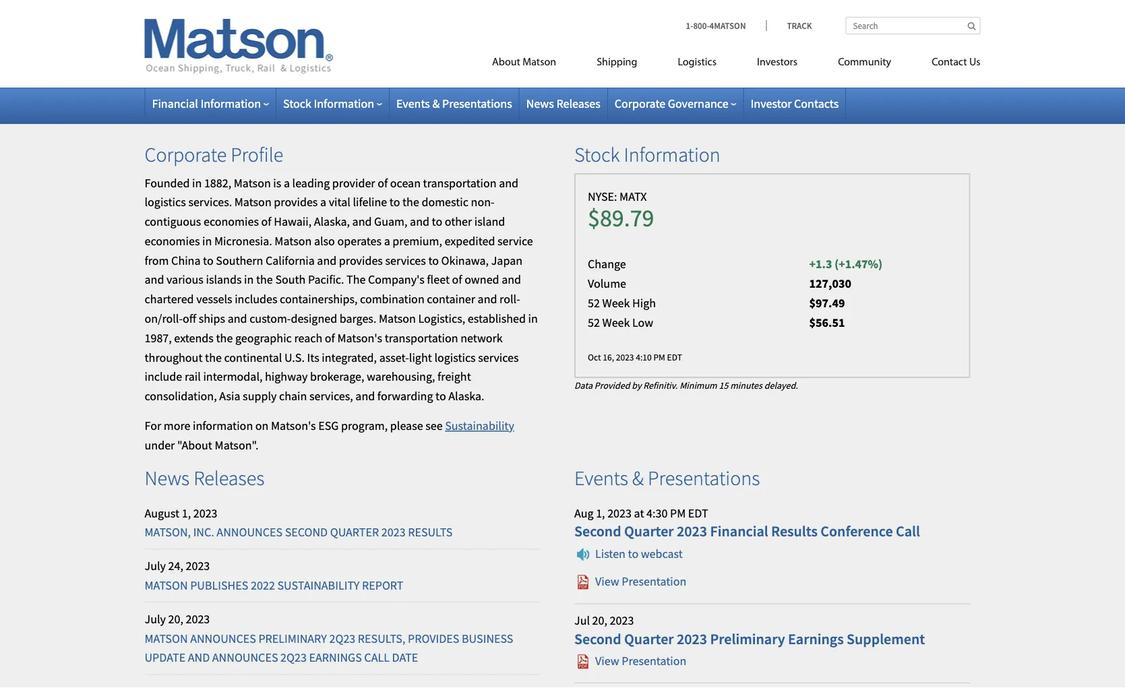 Task type: vqa. For each thing, say whether or not it's contained in the screenshot.
the bottom decrease
no



Task type: locate. For each thing, give the bounding box(es) containing it.
1 vertical spatial presentations
[[648, 465, 760, 490]]

in left the micronesia.
[[202, 233, 212, 249]]

+1.3 (+1.47%) volume
[[588, 257, 883, 291]]

second inside jul 20, 2023 second quarter 2023 preliminary earnings supplement view presentation
[[574, 630, 621, 648]]

second inside the aug 1, 2023 at 4:30 pm edt second quarter 2023 financial results conference call
[[574, 522, 621, 541]]

information
[[201, 96, 261, 111], [314, 96, 374, 111], [624, 141, 721, 167]]

1 vertical spatial quarter
[[624, 630, 674, 648]]

corporate profile
[[145, 141, 283, 167]]

to right listen
[[628, 546, 639, 561]]

corporate up founded
[[145, 141, 227, 167]]

asia
[[219, 389, 240, 404]]

1 horizontal spatial stock information
[[574, 141, 721, 167]]

southern
[[216, 253, 263, 268]]

sustainability
[[277, 578, 360, 593]]

1 matson from the top
[[145, 578, 188, 593]]

20, inside july 20, 2023 matson announces preliminary 2q23 results, provides business update and announces 2q23 earnings call date
[[168, 612, 183, 627]]

pm right 4:30
[[670, 506, 686, 521]]

0 horizontal spatial 1,
[[182, 506, 191, 521]]

and up the "operates"
[[352, 214, 372, 229]]

announces up and
[[190, 631, 256, 646]]

view presentation link down jul
[[574, 653, 687, 669]]

0 vertical spatial matson's
[[337, 330, 382, 346]]

matson right about
[[523, 57, 556, 68]]

july inside july 24, 2023 matson publishes 2022 sustainability report
[[145, 559, 166, 574]]

financial up corporate profile
[[152, 96, 198, 111]]

extends
[[174, 330, 214, 346]]

pm right 4:10
[[654, 352, 665, 363]]

transportation up light
[[385, 330, 458, 346]]

1 vertical spatial view presentation link
[[574, 653, 687, 669]]

matson down "combination"
[[379, 311, 416, 326]]

2q23 up earnings
[[329, 631, 355, 646]]

track
[[787, 20, 812, 31]]

0 vertical spatial view
[[595, 574, 619, 589]]

1 vertical spatial services
[[478, 350, 519, 365]]

1,
[[182, 506, 191, 521], [596, 506, 605, 521]]

releases down matson".
[[194, 465, 264, 490]]

0 vertical spatial services
[[385, 253, 426, 268]]

52 for $97.49 52 week low
[[588, 315, 600, 330]]

0 vertical spatial 2q23
[[329, 631, 355, 646]]

refinitiv.
[[643, 380, 678, 392]]

economies
[[204, 214, 259, 229], [145, 233, 200, 249]]

0 horizontal spatial corporate
[[145, 141, 227, 167]]

20, up 'update'
[[168, 612, 183, 627]]

chartered
[[145, 292, 194, 307]]

news down the 'about matson' "link"
[[526, 96, 554, 111]]

a left vital
[[320, 195, 326, 210]]

economies up the micronesia.
[[204, 214, 259, 229]]

matson's down chain
[[271, 418, 316, 433]]

owned
[[465, 272, 499, 287]]

supplement
[[847, 630, 925, 648]]

0 vertical spatial &
[[432, 96, 440, 111]]

stock up the 'profile'
[[283, 96, 311, 111]]

1 horizontal spatial information
[[314, 96, 374, 111]]

1 july from the top
[[145, 559, 166, 574]]

south
[[275, 272, 306, 287]]

services down network
[[478, 350, 519, 365]]

0 vertical spatial pm
[[654, 352, 665, 363]]

2023 right jul
[[610, 613, 634, 628]]

1 view presentation link from the top
[[574, 574, 687, 589]]

matson up 'update'
[[145, 631, 188, 646]]

pm
[[654, 352, 665, 363], [670, 506, 686, 521]]

report
[[362, 578, 403, 593]]

founded in 1882, matson is a leading provider of ocean transportation and logistics services. matson provides a vital lifeline to the domestic non- contiguous economies of hawaii, alaska, and guam, and to other island economies in micronesia. matson also operates a premium, expedited service from china to southern california and provides services to okinawa, japan and various islands in the south pacific. the company's fleet of owned and chartered vessels includes containerships, combination container and roll- on/roll-off ships and custom-designed barges. matson logistics, established in 1987, extends the geographic reach of matson's transportation network throughout the continental u.s. its integrated, asset-light logistics services include rail intermodal, highway brokerage, warehousing, freight consolidation, asia supply chain services, and forwarding to alaska.
[[145, 175, 538, 404]]

0 vertical spatial events
[[396, 96, 430, 111]]

matson up the micronesia.
[[234, 195, 272, 210]]

1 horizontal spatial pm
[[670, 506, 686, 521]]

to up guam,
[[390, 195, 400, 210]]

update
[[145, 650, 185, 666]]

and up premium,
[[410, 214, 429, 229]]

1 horizontal spatial financial
[[710, 522, 768, 541]]

on
[[255, 418, 269, 433]]

2023 up and
[[186, 612, 210, 627]]

matson inside july 24, 2023 matson publishes 2022 sustainability report
[[145, 578, 188, 593]]

edt right 4:30
[[688, 506, 708, 521]]

0 vertical spatial view presentation link
[[574, 574, 687, 589]]

52 for 127,030 52 week high
[[588, 295, 600, 311]]

1, inside the aug 1, 2023 at 4:30 pm edt second quarter 2023 financial results conference call
[[596, 506, 605, 521]]

services up company's
[[385, 253, 426, 268]]

freight
[[438, 369, 471, 384]]

1 quarter from the top
[[624, 522, 674, 541]]

low
[[632, 315, 653, 330]]

data provided by refinitiv. minimum 15 minutes delayed.
[[574, 380, 798, 392]]

results
[[408, 525, 453, 540]]

1 presentation from the top
[[622, 574, 687, 589]]

0 vertical spatial second
[[574, 522, 621, 541]]

track link
[[766, 20, 812, 31]]

52 inside $97.49 52 week low
[[588, 315, 600, 330]]

quarter inside the aug 1, 2023 at 4:30 pm edt second quarter 2023 financial results conference call
[[624, 522, 674, 541]]

economies down the contiguous at the top
[[145, 233, 200, 249]]

0 horizontal spatial pm
[[654, 352, 665, 363]]

corporate down the shipping link
[[615, 96, 666, 111]]

second quarter 2023 preliminary earnings supplement article
[[574, 611, 970, 676]]

a down guam,
[[384, 233, 390, 249]]

of left ocean
[[378, 175, 388, 190]]

roll-
[[500, 292, 520, 307]]

matson inside "link"
[[523, 57, 556, 68]]

logistics link
[[658, 50, 737, 78]]

1 horizontal spatial stock
[[574, 141, 620, 167]]

news down under
[[145, 465, 190, 490]]

1 vertical spatial news
[[145, 465, 190, 490]]

community
[[838, 57, 891, 68]]

2 1, from the left
[[596, 506, 605, 521]]

1 horizontal spatial presentations
[[648, 465, 760, 490]]

announces right inc.
[[217, 525, 282, 540]]

2 week from the top
[[602, 315, 630, 330]]

1 vertical spatial logistics
[[434, 350, 476, 365]]

0 vertical spatial releases
[[556, 96, 601, 111]]

of right fleet
[[452, 272, 462, 287]]

1, inside august 1, 2023 matson, inc. announces second quarter 2023 results
[[182, 506, 191, 521]]

1 vertical spatial events
[[574, 465, 628, 490]]

1 horizontal spatial events & presentations
[[574, 465, 760, 490]]

2023 inside july 20, 2023 matson announces preliminary 2q23 results, provides business update and announces 2q23 earnings call date
[[186, 612, 210, 627]]

logistics
[[145, 195, 186, 210], [434, 350, 476, 365]]

0 horizontal spatial news
[[145, 465, 190, 490]]

0 vertical spatial week
[[602, 295, 630, 311]]

see
[[426, 418, 443, 433]]

china
[[171, 253, 201, 268]]

0 vertical spatial a
[[284, 175, 290, 190]]

1 vertical spatial announces
[[190, 631, 256, 646]]

view presentation link down listen to webcast link
[[574, 574, 687, 589]]

0 horizontal spatial news releases
[[145, 465, 264, 490]]

0 horizontal spatial 20,
[[168, 612, 183, 627]]

quarter down "view presentation"
[[624, 630, 674, 648]]

0 vertical spatial quarter
[[624, 522, 674, 541]]

combination
[[360, 292, 425, 307]]

second down jul
[[574, 630, 621, 648]]

financial
[[152, 96, 198, 111], [710, 522, 768, 541]]

july up 'update'
[[145, 612, 166, 627]]

0 vertical spatial presentation
[[622, 574, 687, 589]]

light
[[409, 350, 432, 365]]

under
[[145, 438, 175, 453]]

sustainability
[[445, 418, 514, 433]]

0 horizontal spatial logistics
[[145, 195, 186, 210]]

news releases link
[[526, 96, 601, 111]]

and up roll-
[[502, 272, 521, 287]]

provides up hawaii,
[[274, 195, 318, 210]]

financial inside the aug 1, 2023 at 4:30 pm edt second quarter 2023 financial results conference call
[[710, 522, 768, 541]]

non-
[[471, 195, 495, 210]]

$97.49 52 week low
[[588, 295, 845, 330]]

2 view presentation link from the top
[[574, 653, 687, 669]]

2 second from the top
[[574, 630, 621, 648]]

matson's inside 'founded in 1882, matson is a leading provider of ocean transportation and logistics services. matson provides a vital lifeline to the domestic non- contiguous economies of hawaii, alaska, and guam, and to other island economies in micronesia. matson also operates a premium, expedited service from china to southern california and provides services to okinawa, japan and various islands in the south pacific. the company's fleet of owned and chartered vessels includes containerships, combination container and roll- on/roll-off ships and custom-designed barges. matson logistics, established in 1987, extends the geographic reach of matson's transportation network throughout the continental u.s. its integrated, asset-light logistics services include rail intermodal, highway brokerage, warehousing, freight consolidation, asia supply chain services, and forwarding to alaska.'
[[337, 330, 382, 346]]

2 quarter from the top
[[624, 630, 674, 648]]

warehousing,
[[367, 369, 435, 384]]

2 presentation from the top
[[622, 653, 687, 669]]

2023 right 24,
[[186, 559, 210, 574]]

quarter down 4:30
[[624, 522, 674, 541]]

1 vertical spatial presentation
[[622, 653, 687, 669]]

1 vertical spatial matson's
[[271, 418, 316, 433]]

1 1, from the left
[[182, 506, 191, 521]]

edt inside the aug 1, 2023 at 4:30 pm edt second quarter 2023 financial results conference call
[[688, 506, 708, 521]]

provides down the "operates"
[[339, 253, 383, 268]]

2023 up inc.
[[193, 506, 217, 521]]

1, right aug
[[596, 506, 605, 521]]

provides
[[274, 195, 318, 210], [339, 253, 383, 268]]

0 vertical spatial news
[[526, 96, 554, 111]]

1 vertical spatial 52
[[588, 315, 600, 330]]

the down extends
[[205, 350, 222, 365]]

events & presentations down about
[[396, 96, 512, 111]]

about
[[492, 57, 520, 68]]

1 vertical spatial pm
[[670, 506, 686, 521]]

1 horizontal spatial provides
[[339, 253, 383, 268]]

stock up nyse:
[[574, 141, 620, 167]]

matson announces preliminary 2q23 results, provides business update and announces 2q23 earnings call date link
[[145, 631, 513, 666]]

matson down 24,
[[145, 578, 188, 593]]

logistics down founded
[[145, 195, 186, 210]]

announces
[[217, 525, 282, 540], [190, 631, 256, 646], [212, 650, 278, 666]]

2023 for inc.
[[193, 506, 217, 521]]

highway
[[265, 369, 308, 384]]

logistics up freight in the left bottom of the page
[[434, 350, 476, 365]]

1, right august
[[182, 506, 191, 521]]

1 horizontal spatial 2q23
[[329, 631, 355, 646]]

2q23 down preliminary
[[281, 650, 307, 666]]

20, for matson
[[168, 612, 183, 627]]

the up includes
[[256, 272, 273, 287]]

2023 left at
[[608, 506, 632, 521]]

matson left "is"
[[234, 175, 271, 190]]

0 vertical spatial 52
[[588, 295, 600, 311]]

july left 24,
[[145, 559, 166, 574]]

1 vertical spatial corporate
[[145, 141, 227, 167]]

events & presentations
[[396, 96, 512, 111], [574, 465, 760, 490]]

view presentation link
[[574, 574, 687, 589], [574, 653, 687, 669]]

1 horizontal spatial 20,
[[592, 613, 607, 628]]

corporate for corporate profile
[[145, 141, 227, 167]]

corporate for corporate governance
[[615, 96, 666, 111]]

transportation up domestic
[[423, 175, 497, 190]]

week inside $97.49 52 week low
[[602, 315, 630, 330]]

contact us
[[932, 57, 981, 68]]

second down aug
[[574, 522, 621, 541]]

0 vertical spatial logistics
[[145, 195, 186, 210]]

16,
[[603, 352, 614, 363]]

services,
[[309, 389, 353, 404]]

0 vertical spatial july
[[145, 559, 166, 574]]

and down "owned"
[[478, 292, 497, 307]]

2 july from the top
[[145, 612, 166, 627]]

2023 right 16,
[[616, 352, 634, 363]]

1 vertical spatial july
[[145, 612, 166, 627]]

1 vertical spatial week
[[602, 315, 630, 330]]

includes
[[235, 292, 277, 307]]

matson's down barges. at the left of the page
[[337, 330, 382, 346]]

also
[[314, 233, 335, 249]]

1 second from the top
[[574, 522, 621, 541]]

1 week from the top
[[602, 295, 630, 311]]

0 horizontal spatial stock information
[[283, 96, 374, 111]]

0 horizontal spatial events & presentations
[[396, 96, 512, 111]]

provides
[[408, 631, 459, 646]]

governance
[[668, 96, 729, 111]]

a
[[284, 175, 290, 190], [320, 195, 326, 210], [384, 233, 390, 249]]

1 horizontal spatial economies
[[204, 214, 259, 229]]

52 up oct
[[588, 315, 600, 330]]

news releases down the 'about matson' "link"
[[526, 96, 601, 111]]

and up program,
[[356, 389, 375, 404]]

preliminary
[[710, 630, 785, 648]]

20, inside jul 20, 2023 second quarter 2023 preliminary earnings supplement view presentation
[[592, 613, 607, 628]]

None search field
[[846, 17, 981, 34]]

0 vertical spatial edt
[[667, 352, 682, 363]]

1 horizontal spatial services
[[478, 350, 519, 365]]

1 horizontal spatial a
[[320, 195, 326, 210]]

Search search field
[[846, 17, 981, 34]]

0 vertical spatial news releases
[[526, 96, 601, 111]]

1 horizontal spatial corporate
[[615, 96, 666, 111]]

business
[[462, 631, 513, 646]]

1 vertical spatial financial
[[710, 522, 768, 541]]

of left hawaii,
[[261, 214, 271, 229]]

announces inside august 1, 2023 matson, inc. announces second quarter 2023 results
[[217, 525, 282, 540]]

1 view from the top
[[595, 574, 619, 589]]

financial left results
[[710, 522, 768, 541]]

shipping link
[[577, 50, 658, 78]]

a right "is"
[[284, 175, 290, 190]]

presentations up 4:30
[[648, 465, 760, 490]]

0 vertical spatial events & presentations
[[396, 96, 512, 111]]

provided
[[594, 380, 630, 392]]

edt up 'data provided by refinitiv. minimum 15 minutes delayed.'
[[667, 352, 682, 363]]

week for low
[[602, 315, 630, 330]]

0 vertical spatial provides
[[274, 195, 318, 210]]

0 horizontal spatial presentations
[[442, 96, 512, 111]]

and up island at the left top
[[499, 175, 518, 190]]

events & presentations link
[[396, 96, 512, 111]]

1 52 from the top
[[588, 295, 600, 311]]

releases
[[556, 96, 601, 111], [194, 465, 264, 490]]

1 vertical spatial &
[[632, 465, 644, 490]]

0 vertical spatial stock
[[283, 96, 311, 111]]

2 vertical spatial a
[[384, 233, 390, 249]]

2023
[[616, 352, 634, 363], [193, 506, 217, 521], [608, 506, 632, 521], [677, 522, 707, 541], [381, 525, 406, 540], [186, 559, 210, 574], [186, 612, 210, 627], [610, 613, 634, 628], [677, 630, 707, 648]]

2023 inside july 24, 2023 matson publishes 2022 sustainability report
[[186, 559, 210, 574]]

the
[[402, 195, 419, 210], [256, 272, 273, 287], [216, 330, 233, 346], [205, 350, 222, 365]]

1882,
[[204, 175, 231, 190]]

week inside 127,030 52 week high
[[602, 295, 630, 311]]

presentation inside jul 20, 2023 second quarter 2023 preliminary earnings supplement view presentation
[[622, 653, 687, 669]]

company's
[[368, 272, 425, 287]]

week down volume
[[602, 295, 630, 311]]

2023 for announces
[[186, 612, 210, 627]]

1 vertical spatial view
[[595, 653, 619, 669]]

events & presentations up 4:30
[[574, 465, 760, 490]]

52 inside 127,030 52 week high
[[588, 295, 600, 311]]

0 vertical spatial stock information
[[283, 96, 374, 111]]

listen to webcast link
[[574, 546, 683, 561]]

2 view from the top
[[595, 653, 619, 669]]

1 horizontal spatial edt
[[688, 506, 708, 521]]

1 horizontal spatial news
[[526, 96, 554, 111]]

releases down the shipping link
[[556, 96, 601, 111]]

1 vertical spatial edt
[[688, 506, 708, 521]]

2 52 from the top
[[588, 315, 600, 330]]

view presentation link inside second quarter 2023 financial results conference call article
[[574, 574, 687, 589]]

various
[[167, 272, 204, 287]]

reach
[[294, 330, 322, 346]]

52 down volume
[[588, 295, 600, 311]]

2q23
[[329, 631, 355, 646], [281, 650, 307, 666]]

news releases down "about
[[145, 465, 264, 490]]

0 horizontal spatial financial
[[152, 96, 198, 111]]

matson inside july 20, 2023 matson announces preliminary 2q23 results, provides business update and announces 2q23 earnings call date
[[145, 631, 188, 646]]

established
[[468, 311, 526, 326]]

in right established
[[528, 311, 538, 326]]

0 horizontal spatial stock
[[283, 96, 311, 111]]

results,
[[358, 631, 405, 646]]

expedited
[[445, 233, 495, 249]]

week left low
[[602, 315, 630, 330]]

2 matson from the top
[[145, 631, 188, 646]]

the down ocean
[[402, 195, 419, 210]]

0 vertical spatial announces
[[217, 525, 282, 540]]

0 vertical spatial transportation
[[423, 175, 497, 190]]

0 horizontal spatial releases
[[194, 465, 264, 490]]

micronesia.
[[214, 233, 272, 249]]

minimum
[[680, 380, 717, 392]]

matson publishes 2022 sustainability report link
[[145, 578, 403, 593]]

0 horizontal spatial matson's
[[271, 418, 316, 433]]

financial information
[[152, 96, 261, 111]]

0 horizontal spatial information
[[201, 96, 261, 111]]

presentations down about
[[442, 96, 512, 111]]

+1.3
[[809, 257, 832, 272]]

community link
[[818, 50, 912, 78]]

1 vertical spatial matson
[[145, 631, 188, 646]]

20, right jul
[[592, 613, 607, 628]]

0 horizontal spatial 2q23
[[281, 650, 307, 666]]

august
[[145, 506, 179, 521]]

announces right and
[[212, 650, 278, 666]]

july inside july 20, 2023 matson announces preliminary 2q23 results, provides business update and announces 2q23 earnings call date
[[145, 612, 166, 627]]

0 vertical spatial corporate
[[615, 96, 666, 111]]



Task type: describe. For each thing, give the bounding box(es) containing it.
$56.51
[[809, 315, 845, 330]]

0 horizontal spatial a
[[284, 175, 290, 190]]

0 vertical spatial economies
[[204, 214, 259, 229]]

2023 for publishes
[[186, 559, 210, 574]]

matson down hawaii,
[[275, 233, 312, 249]]

second
[[285, 525, 328, 540]]

2023 for 4:30
[[608, 506, 632, 521]]

corporate governance
[[615, 96, 729, 111]]

2 vertical spatial announces
[[212, 650, 278, 666]]

2023 up webcast
[[677, 522, 707, 541]]

1 vertical spatial releases
[[194, 465, 264, 490]]

information for financial information link
[[201, 96, 261, 111]]

profile
[[231, 141, 283, 167]]

$89.79
[[588, 203, 654, 233]]

service
[[498, 233, 533, 249]]

the
[[347, 272, 366, 287]]

view inside jul 20, 2023 second quarter 2023 preliminary earnings supplement view presentation
[[595, 653, 619, 669]]

1 vertical spatial 2q23
[[281, 650, 307, 666]]

(+1.47%)
[[835, 257, 883, 272]]

0 vertical spatial financial
[[152, 96, 198, 111]]

20, for second
[[592, 613, 607, 628]]

minutes
[[730, 380, 762, 392]]

2 horizontal spatial a
[[384, 233, 390, 249]]

change
[[588, 257, 626, 272]]

volume
[[588, 276, 626, 291]]

california
[[266, 253, 315, 268]]

1 horizontal spatial logistics
[[434, 350, 476, 365]]

$97.49
[[809, 295, 845, 311]]

publishes
[[190, 578, 248, 593]]

0 horizontal spatial events
[[396, 96, 430, 111]]

1 vertical spatial news releases
[[145, 465, 264, 490]]

1 horizontal spatial events
[[574, 465, 628, 490]]

second quarter 2023 financial results conference call article
[[574, 504, 970, 597]]

earnings
[[309, 650, 362, 666]]

brokerage,
[[310, 369, 364, 384]]

vessels
[[196, 292, 232, 307]]

matson for 24,
[[145, 578, 188, 593]]

pacific.
[[308, 272, 344, 287]]

1 vertical spatial events & presentations
[[574, 465, 760, 490]]

matson's inside the for more information on matson's esg program, please see sustainability under "about matson".
[[271, 418, 316, 433]]

1 horizontal spatial releases
[[556, 96, 601, 111]]

off
[[183, 311, 196, 326]]

to inside second quarter 2023 financial results conference call article
[[628, 546, 639, 561]]

0 horizontal spatial &
[[432, 96, 440, 111]]

contiguous
[[145, 214, 201, 229]]

view inside second quarter 2023 financial results conference call article
[[595, 574, 619, 589]]

july for july 24, 2023 matson publishes 2022 sustainability report
[[145, 559, 166, 574]]

matson image
[[145, 19, 333, 74]]

asset-
[[379, 350, 409, 365]]

nyse:
[[588, 189, 617, 204]]

and right ships
[[228, 311, 247, 326]]

information for stock information link
[[314, 96, 374, 111]]

please
[[390, 418, 423, 433]]

about matson link
[[472, 50, 577, 78]]

contact us link
[[912, 50, 981, 78]]

search image
[[968, 22, 976, 30]]

matson, inc. announces second quarter 2023 results link
[[145, 525, 453, 540]]

nyse: matx $89.79
[[588, 189, 654, 233]]

financial information link
[[152, 96, 269, 111]]

pm inside the aug 1, 2023 at 4:30 pm edt second quarter 2023 financial results conference call
[[670, 506, 686, 521]]

1 vertical spatial stock information
[[574, 141, 721, 167]]

is
[[273, 175, 281, 190]]

quarter
[[330, 525, 379, 540]]

july 24, 2023 matson publishes 2022 sustainability report
[[145, 559, 403, 593]]

rail
[[185, 369, 201, 384]]

operates
[[337, 233, 382, 249]]

program,
[[341, 418, 388, 433]]

0 horizontal spatial provides
[[274, 195, 318, 210]]

us
[[969, 57, 981, 68]]

results
[[771, 522, 818, 541]]

4matson
[[710, 20, 746, 31]]

custom-
[[250, 311, 291, 326]]

1 vertical spatial a
[[320, 195, 326, 210]]

the down ships
[[216, 330, 233, 346]]

to down domestic
[[432, 214, 442, 229]]

logistics,
[[418, 311, 465, 326]]

1 vertical spatial transportation
[[385, 330, 458, 346]]

1 vertical spatial economies
[[145, 233, 200, 249]]

2023 for quarter
[[610, 613, 634, 628]]

presentation inside second quarter 2023 financial results conference call article
[[622, 574, 687, 589]]

logistics
[[678, 57, 717, 68]]

oct
[[588, 352, 601, 363]]

shipping
[[597, 57, 637, 68]]

matson for 20,
[[145, 631, 188, 646]]

about matson
[[492, 57, 556, 68]]

0 horizontal spatial edt
[[667, 352, 682, 363]]

1, for quarter
[[182, 506, 191, 521]]

matson".
[[215, 438, 259, 453]]

1 horizontal spatial news releases
[[526, 96, 601, 111]]

2023 left preliminary
[[677, 630, 707, 648]]

u.s.
[[285, 350, 305, 365]]

quarter inside jul 20, 2023 second quarter 2023 preliminary earnings supplement view presentation
[[624, 630, 674, 648]]

forwarding
[[377, 389, 433, 404]]

call
[[364, 650, 390, 666]]

guam,
[[374, 214, 408, 229]]

4:10
[[636, 352, 652, 363]]

in up includes
[[244, 272, 254, 287]]

week for high
[[602, 295, 630, 311]]

july for july 20, 2023 matson announces preliminary 2q23 results, provides business update and announces 2q23 earnings call date
[[145, 612, 166, 627]]

contact
[[932, 57, 967, 68]]

investor
[[751, 96, 792, 111]]

2023 left results
[[381, 525, 406, 540]]

earnings
[[788, 630, 844, 648]]

and up pacific.
[[317, 253, 337, 268]]

top menu navigation
[[432, 50, 981, 78]]

listen to webcast
[[595, 546, 683, 561]]

1-
[[686, 20, 693, 31]]

provider
[[332, 175, 375, 190]]

alaska.
[[448, 389, 484, 404]]

at
[[634, 506, 644, 521]]

august 1, 2023 matson, inc. announces second quarter 2023 results
[[145, 506, 453, 540]]

by
[[632, 380, 641, 392]]

0 horizontal spatial services
[[385, 253, 426, 268]]

and down from
[[145, 272, 164, 287]]

throughout
[[145, 350, 203, 365]]

2 horizontal spatial information
[[624, 141, 721, 167]]

data
[[574, 380, 593, 392]]

of right reach
[[325, 330, 335, 346]]

view presentation link inside 'second quarter 2023 preliminary earnings supplement' article
[[574, 653, 687, 669]]

in left 1882,
[[192, 175, 202, 190]]

view presentation
[[595, 574, 687, 589]]

geographic
[[235, 330, 292, 346]]

1 vertical spatial provides
[[339, 253, 383, 268]]

services.
[[188, 195, 232, 210]]

2022
[[251, 578, 275, 593]]

1 vertical spatial stock
[[574, 141, 620, 167]]

domestic
[[422, 195, 469, 210]]

consolidation,
[[145, 389, 217, 404]]

1-800-4matson link
[[686, 20, 766, 31]]

to up fleet
[[428, 253, 439, 268]]

conference
[[821, 522, 893, 541]]

island
[[475, 214, 505, 229]]

matson,
[[145, 525, 191, 540]]

1, for second
[[596, 506, 605, 521]]

2023 for pm
[[616, 352, 634, 363]]

contacts
[[794, 96, 839, 111]]

corporate governance link
[[615, 96, 737, 111]]

more
[[164, 418, 190, 433]]

1 horizontal spatial &
[[632, 465, 644, 490]]

intermodal,
[[203, 369, 263, 384]]

jul 20, 2023 second quarter 2023 preliminary earnings supplement view presentation
[[574, 613, 925, 669]]

15
[[719, 380, 728, 392]]

to right "china"
[[203, 253, 214, 268]]

to down freight in the left bottom of the page
[[436, 389, 446, 404]]

stock information link
[[283, 96, 382, 111]]



